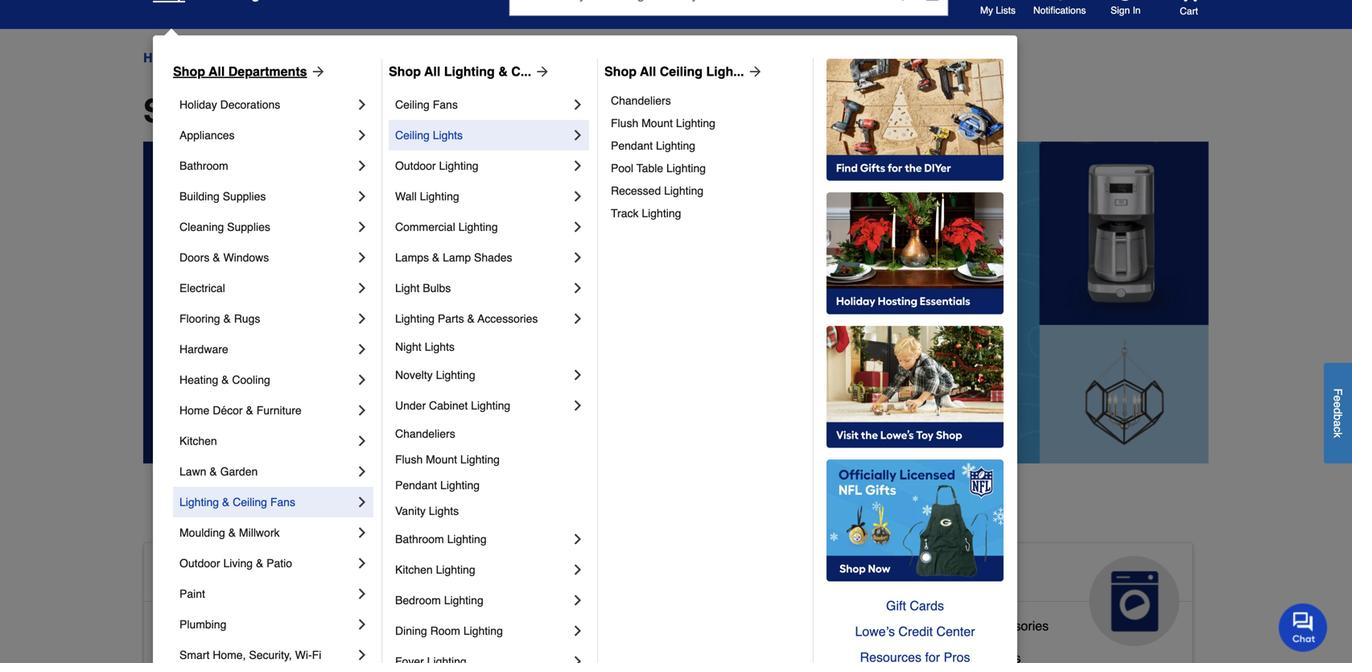 Task type: locate. For each thing, give the bounding box(es) containing it.
hardware link
[[180, 334, 354, 365]]

holiday decorations link
[[180, 89, 354, 120]]

1 vertical spatial appliances link
[[862, 543, 1193, 646]]

lights up novelty lighting
[[425, 341, 455, 353]]

night lights
[[395, 341, 455, 353]]

mount up vanity lights
[[426, 453, 457, 466]]

chevron right image for lawn & garden
[[354, 464, 370, 480]]

1 horizontal spatial chandeliers
[[611, 94, 671, 107]]

1 horizontal spatial pendant
[[611, 139, 653, 152]]

accessible up smart
[[157, 619, 219, 634]]

bathroom down vanity lights
[[395, 533, 444, 546]]

commercial lighting
[[395, 221, 498, 233]]

1 horizontal spatial appliances link
[[862, 543, 1193, 646]]

flush mount lighting
[[611, 117, 716, 130], [395, 453, 500, 466]]

1 vertical spatial accessible
[[157, 619, 219, 634]]

lighting
[[444, 64, 495, 79], [676, 117, 716, 130], [656, 139, 696, 152], [439, 159, 479, 172], [667, 162, 706, 175], [664, 184, 704, 197], [420, 190, 459, 203], [642, 207, 681, 220], [459, 221, 498, 233], [395, 312, 435, 325], [436, 369, 476, 382], [471, 399, 511, 412], [460, 453, 500, 466], [440, 479, 480, 492], [180, 496, 219, 509], [447, 533, 487, 546], [436, 564, 476, 576], [444, 594, 484, 607], [464, 625, 503, 638]]

lighting inside the novelty lighting link
[[436, 369, 476, 382]]

shop for shop all departments
[[173, 64, 205, 79]]

2 horizontal spatial shop
[[605, 64, 637, 79]]

0 vertical spatial bathroom
[[180, 159, 228, 172]]

all up ceiling fans
[[424, 64, 441, 79]]

accessories for lighting parts & accessories
[[478, 312, 538, 325]]

pool
[[611, 162, 634, 175]]

1 vertical spatial lights
[[425, 341, 455, 353]]

chevron right image for bedroom lighting
[[570, 593, 586, 609]]

2 accessible from the top
[[157, 619, 219, 634]]

chevron right image for paint
[[354, 586, 370, 602]]

pendant lighting link up bathroom lighting link
[[395, 473, 586, 498]]

0 horizontal spatial arrow right image
[[532, 64, 551, 80]]

all down shop all departments link
[[232, 93, 273, 130]]

& left patio at left bottom
[[256, 557, 264, 570]]

kitchen for kitchen lighting
[[395, 564, 433, 576]]

bathroom up the building
[[180, 159, 228, 172]]

flush up pool
[[611, 117, 639, 130]]

flush mount lighting up "pool table lighting"
[[611, 117, 716, 130]]

outdoor for outdoor lighting
[[395, 159, 436, 172]]

credit
[[899, 624, 933, 639]]

accessories up night lights link
[[478, 312, 538, 325]]

lighting inside recessed lighting link
[[664, 184, 704, 197]]

accessible down moulding
[[157, 563, 275, 589]]

arrow right image inside shop all lighting & c... link
[[532, 64, 551, 80]]

appliances image
[[1090, 556, 1180, 646]]

1 horizontal spatial shop
[[389, 64, 421, 79]]

0 horizontal spatial appliances link
[[180, 120, 354, 151]]

fans up ceiling lights
[[433, 98, 458, 111]]

b
[[1332, 414, 1345, 421]]

all for shop all lighting & c...
[[424, 64, 441, 79]]

chevron right image for electrical
[[354, 280, 370, 296]]

supplies up windows
[[227, 221, 270, 233]]

2 vertical spatial supplies
[[573, 644, 622, 659]]

flooring & rugs link
[[180, 304, 354, 334]]

supplies inside building supplies link
[[223, 190, 266, 203]]

chevron right image for doors & windows
[[354, 250, 370, 266]]

0 horizontal spatial fans
[[270, 496, 295, 509]]

1 horizontal spatial chandeliers link
[[611, 89, 802, 112]]

in
[[1133, 5, 1141, 16]]

all up holiday decorations
[[209, 64, 225, 79]]

parts down cards
[[935, 619, 965, 634]]

care
[[516, 589, 566, 614]]

arrow right image
[[307, 64, 327, 80]]

1 vertical spatial accessories
[[980, 619, 1049, 634]]

1 arrow right image from the left
[[532, 64, 551, 80]]

0 vertical spatial appliances
[[180, 129, 235, 142]]

cleaning
[[180, 221, 224, 233]]

0 horizontal spatial outdoor
[[180, 557, 220, 570]]

my
[[981, 5, 994, 16]]

1 vertical spatial outdoor
[[180, 557, 220, 570]]

all
[[209, 64, 225, 79], [424, 64, 441, 79], [640, 64, 656, 79], [232, 93, 273, 130]]

mount for the bottommost flush mount lighting link
[[426, 453, 457, 466]]

0 vertical spatial mount
[[642, 117, 673, 130]]

outdoor
[[395, 159, 436, 172], [180, 557, 220, 570]]

building
[[180, 190, 220, 203]]

chevron right image for ceiling lights
[[570, 127, 586, 143]]

chevron right image for lighting & ceiling fans
[[354, 494, 370, 510]]

1 vertical spatial chandeliers
[[395, 428, 455, 440]]

pendant lighting up vanity lights
[[395, 479, 480, 492]]

ceiling up ceiling lights
[[395, 98, 430, 111]]

bedroom lighting
[[395, 594, 484, 607]]

1 accessible from the top
[[157, 563, 275, 589]]

chevron right image for home décor & furniture
[[354, 403, 370, 419]]

lowe's
[[855, 624, 895, 639]]

supplies for cleaning supplies
[[227, 221, 270, 233]]

chandeliers for the left chandeliers link
[[395, 428, 455, 440]]

chevron right image
[[570, 97, 586, 113], [570, 127, 586, 143], [570, 188, 586, 205], [570, 219, 586, 235], [570, 250, 586, 266], [570, 311, 586, 327], [354, 372, 370, 388], [570, 398, 586, 414], [354, 403, 370, 419], [354, 556, 370, 572], [354, 617, 370, 633], [570, 623, 586, 639], [570, 654, 586, 663]]

1 vertical spatial home
[[180, 404, 210, 417]]

chevron right image for building supplies
[[354, 188, 370, 205]]

e up d
[[1332, 395, 1345, 402]]

outdoor living & patio
[[180, 557, 292, 570]]

chevron right image for cleaning supplies
[[354, 219, 370, 235]]

chevron right image for under cabinet lighting
[[570, 398, 586, 414]]

chandeliers down under
[[395, 428, 455, 440]]

home for home décor & furniture
[[180, 404, 210, 417]]

e up 'b' at the right
[[1332, 402, 1345, 408]]

recessed lighting
[[611, 184, 704, 197]]

c...
[[511, 64, 532, 79]]

0 vertical spatial flush
[[611, 117, 639, 130]]

recessed lighting link
[[611, 180, 802, 202]]

lights up bathroom lighting
[[429, 505, 459, 518]]

flush mount lighting link up the vanity lights link
[[395, 447, 586, 473]]

departments down arrow right icon
[[282, 93, 479, 130]]

1 vertical spatial parts
[[935, 619, 965, 634]]

hardware
[[180, 343, 228, 356]]

lights up outdoor lighting
[[433, 129, 463, 142]]

appliance parts & accessories
[[875, 619, 1049, 634]]

kitchen up bedroom
[[395, 564, 433, 576]]

chevron right image for outdoor lighting
[[570, 158, 586, 174]]

moulding
[[180, 527, 225, 539]]

supplies up the cleaning supplies
[[223, 190, 266, 203]]

holiday hosting essentials. image
[[827, 192, 1004, 315]]

1 horizontal spatial flush
[[611, 117, 639, 130]]

mount up "pool table lighting"
[[642, 117, 673, 130]]

home
[[143, 50, 179, 65], [180, 404, 210, 417], [281, 563, 344, 589]]

0 horizontal spatial pendant lighting link
[[395, 473, 586, 498]]

0 horizontal spatial pendant
[[395, 479, 437, 492]]

chevron right image for heating & cooling
[[354, 372, 370, 388]]

lights for ceiling lights
[[433, 129, 463, 142]]

bathroom up smart home, security, wi-fi on the left
[[222, 619, 278, 634]]

lamps & lamp shades
[[395, 251, 513, 264]]

electrical
[[180, 282, 225, 295]]

None search field
[[509, 0, 949, 31]]

1 horizontal spatial fans
[[433, 98, 458, 111]]

0 horizontal spatial mount
[[426, 453, 457, 466]]

kitchen
[[180, 435, 217, 448], [395, 564, 433, 576]]

dining room lighting
[[395, 625, 503, 638]]

2 horizontal spatial home
[[281, 563, 344, 589]]

flush
[[611, 117, 639, 130], [395, 453, 423, 466]]

0 vertical spatial supplies
[[223, 190, 266, 203]]

lighting parts & accessories link
[[395, 304, 570, 334]]

0 horizontal spatial accessories
[[478, 312, 538, 325]]

chevron right image
[[354, 97, 370, 113], [354, 127, 370, 143], [354, 158, 370, 174], [570, 158, 586, 174], [354, 188, 370, 205], [354, 219, 370, 235], [354, 250, 370, 266], [354, 280, 370, 296], [570, 280, 586, 296], [354, 311, 370, 327], [354, 341, 370, 357], [570, 367, 586, 383], [354, 433, 370, 449], [354, 464, 370, 480], [354, 494, 370, 510], [354, 525, 370, 541], [570, 531, 586, 548], [570, 562, 586, 578], [354, 586, 370, 602], [570, 593, 586, 609], [354, 647, 370, 663]]

ceiling inside shop all ceiling ligh... link
[[660, 64, 703, 79]]

outdoor lighting
[[395, 159, 479, 172]]

0 horizontal spatial appliances
[[180, 129, 235, 142]]

paint
[[180, 588, 205, 601]]

appliances up cards
[[875, 563, 995, 589]]

1 vertical spatial pendant lighting
[[395, 479, 480, 492]]

bathroom inside "link"
[[180, 159, 228, 172]]

accessible for accessible bathroom
[[157, 619, 219, 634]]

home décor & furniture link
[[180, 395, 354, 426]]

2 shop from the left
[[389, 64, 421, 79]]

kitchen up lawn
[[180, 435, 217, 448]]

parts down bulbs
[[438, 312, 464, 325]]

electrical link
[[180, 273, 354, 304]]

fans
[[433, 98, 458, 111], [270, 496, 295, 509]]

2 vertical spatial lights
[[429, 505, 459, 518]]

1 vertical spatial kitchen
[[395, 564, 433, 576]]

chevron right image for lighting parts & accessories
[[570, 311, 586, 327]]

lighting inside lighting & ceiling fans link
[[180, 496, 219, 509]]

ceiling up millwork
[[233, 496, 267, 509]]

0 horizontal spatial flush mount lighting
[[395, 453, 500, 466]]

lights for night lights
[[425, 341, 455, 353]]

all for shop all departments
[[232, 93, 273, 130]]

chandeliers link
[[611, 89, 802, 112], [395, 421, 586, 447]]

1 vertical spatial flush mount lighting link
[[395, 447, 586, 473]]

chevron right image for wall lighting
[[570, 188, 586, 205]]

chevron right image for appliances
[[354, 127, 370, 143]]

d
[[1332, 408, 1345, 414]]

all for shop all ceiling ligh...
[[640, 64, 656, 79]]

0 vertical spatial home
[[143, 50, 179, 65]]

1 vertical spatial fans
[[270, 496, 295, 509]]

2 vertical spatial bathroom
[[222, 619, 278, 634]]

0 vertical spatial lights
[[433, 129, 463, 142]]

wall lighting
[[395, 190, 459, 203]]

1 vertical spatial supplies
[[227, 221, 270, 233]]

& left 'pet'
[[597, 563, 613, 589]]

lighting inside pool table lighting link
[[667, 162, 706, 175]]

0 horizontal spatial chandeliers
[[395, 428, 455, 440]]

3 shop from the left
[[605, 64, 637, 79]]

supplies right livestock at the bottom of page
[[573, 644, 622, 659]]

chevron right image for lamps & lamp shades
[[570, 250, 586, 266]]

1 horizontal spatial appliances
[[875, 563, 995, 589]]

supplies inside cleaning supplies link
[[227, 221, 270, 233]]

chevron right image for bathroom
[[354, 158, 370, 174]]

arrow right image for shop all lighting & c...
[[532, 64, 551, 80]]

0 horizontal spatial shop
[[173, 64, 205, 79]]

chevron right image for novelty lighting
[[570, 367, 586, 383]]

flush mount lighting link up pool table lighting link
[[611, 112, 802, 134]]

chevron right image for moulding & millwork
[[354, 525, 370, 541]]

chevron right image for smart home, security, wi-fi
[[354, 647, 370, 663]]

fans down lawn & garden link
[[270, 496, 295, 509]]

lamps & lamp shades link
[[395, 242, 570, 273]]

0 horizontal spatial kitchen
[[180, 435, 217, 448]]

chevron right image for commercial lighting
[[570, 219, 586, 235]]

& right lawn
[[210, 465, 217, 478]]

ceiling left ligh...
[[660, 64, 703, 79]]

pendant up pool
[[611, 139, 653, 152]]

0 vertical spatial accessible
[[157, 563, 275, 589]]

0 vertical spatial kitchen
[[180, 435, 217, 448]]

1 horizontal spatial arrow right image
[[744, 64, 764, 80]]

pendant lighting up table
[[611, 139, 696, 152]]

& left millwork
[[228, 527, 236, 539]]

0 vertical spatial chandeliers
[[611, 94, 671, 107]]

all for shop all departments
[[209, 64, 225, 79]]

my lists
[[981, 5, 1016, 16]]

chandeliers for topmost chandeliers link
[[611, 94, 671, 107]]

1 horizontal spatial home
[[180, 404, 210, 417]]

commercial lighting link
[[395, 212, 570, 242]]

departments for shop
[[282, 93, 479, 130]]

&
[[499, 64, 508, 79], [213, 251, 220, 264], [432, 251, 440, 264], [223, 312, 231, 325], [467, 312, 475, 325], [222, 374, 229, 386], [246, 404, 253, 417], [210, 465, 217, 478], [222, 496, 230, 509], [228, 527, 236, 539], [256, 557, 264, 570], [597, 563, 613, 589], [968, 619, 977, 634]]

flush for the bottommost flush mount lighting link
[[395, 453, 423, 466]]

0 horizontal spatial home
[[143, 50, 179, 65]]

1 horizontal spatial flush mount lighting
[[611, 117, 716, 130]]

0 horizontal spatial flush mount lighting link
[[395, 447, 586, 473]]

chandeliers link down under cabinet lighting
[[395, 421, 586, 447]]

1 horizontal spatial outdoor
[[395, 159, 436, 172]]

1 vertical spatial flush
[[395, 453, 423, 466]]

1 horizontal spatial pendant lighting
[[611, 139, 696, 152]]

pendant up 'vanity'
[[395, 479, 437, 492]]

bathroom link
[[180, 151, 354, 181]]

kitchen lighting link
[[395, 555, 570, 585]]

& left lamp
[[432, 251, 440, 264]]

1 vertical spatial chandeliers link
[[395, 421, 586, 447]]

1 vertical spatial bathroom
[[395, 533, 444, 546]]

1 shop from the left
[[173, 64, 205, 79]]

chandeliers down shop all ceiling ligh... at the top
[[611, 94, 671, 107]]

heating & cooling link
[[180, 365, 354, 395]]

bathroom lighting link
[[395, 524, 570, 555]]

lawn & garden link
[[180, 457, 354, 487]]

plumbing link
[[180, 609, 354, 640]]

outdoor lighting link
[[395, 151, 570, 181]]

bulbs
[[423, 282, 451, 295]]

chandeliers
[[611, 94, 671, 107], [395, 428, 455, 440]]

outdoor up wall
[[395, 159, 436, 172]]

pet
[[620, 563, 655, 589]]

chevron right image for light bulbs
[[570, 280, 586, 296]]

supplies for building supplies
[[223, 190, 266, 203]]

lighting inside dining room lighting link
[[464, 625, 503, 638]]

1 horizontal spatial kitchen
[[395, 564, 433, 576]]

arrow right image inside shop all ceiling ligh... link
[[744, 64, 764, 80]]

outdoor down moulding
[[180, 557, 220, 570]]

cards
[[910, 599, 944, 614]]

2 arrow right image from the left
[[744, 64, 764, 80]]

animal
[[516, 563, 591, 589]]

1 vertical spatial appliances
[[875, 563, 995, 589]]

0 vertical spatial accessories
[[478, 312, 538, 325]]

cleaning supplies
[[180, 221, 270, 233]]

supplies inside livestock supplies link
[[573, 644, 622, 659]]

home link
[[143, 48, 179, 68]]

ceiling inside ceiling lights link
[[395, 129, 430, 142]]

wall lighting link
[[395, 181, 570, 212]]

all left ligh...
[[640, 64, 656, 79]]

& down light bulbs 'link'
[[467, 312, 475, 325]]

chevron right image for holiday decorations
[[354, 97, 370, 113]]

light bulbs link
[[395, 273, 570, 304]]

mount
[[642, 117, 673, 130], [426, 453, 457, 466]]

windows
[[223, 251, 269, 264]]

departments up holiday decorations link
[[228, 64, 307, 79]]

chevron right image for kitchen lighting
[[570, 562, 586, 578]]

room
[[430, 625, 460, 638]]

0 horizontal spatial parts
[[438, 312, 464, 325]]

shop all lighting & c... link
[[389, 62, 551, 81]]

ceiling fans link
[[395, 89, 570, 120]]

flush up 'vanity'
[[395, 453, 423, 466]]

1 horizontal spatial flush mount lighting link
[[611, 112, 802, 134]]

appliances down the holiday
[[180, 129, 235, 142]]

1 vertical spatial pendant lighting link
[[395, 473, 586, 498]]

arrow right image
[[532, 64, 551, 80], [744, 64, 764, 80]]

0 horizontal spatial flush
[[395, 453, 423, 466]]

& right doors
[[213, 251, 220, 264]]

lists
[[996, 5, 1016, 16]]

& right credit
[[968, 619, 977, 634]]

kitchen lighting
[[395, 564, 476, 576]]

bathroom lighting
[[395, 533, 487, 546]]

0 vertical spatial parts
[[438, 312, 464, 325]]

supplies
[[223, 190, 266, 203], [227, 221, 270, 233], [573, 644, 622, 659]]

1 horizontal spatial pendant lighting link
[[611, 134, 802, 157]]

lowe's credit center
[[855, 624, 975, 639]]

cart button
[[1158, 0, 1200, 18]]

chandeliers link down ligh...
[[611, 89, 802, 112]]

1 horizontal spatial mount
[[642, 117, 673, 130]]

bedroom lighting link
[[395, 585, 570, 616]]

shop
[[143, 93, 224, 130]]

0 vertical spatial outdoor
[[395, 159, 436, 172]]

1 horizontal spatial accessories
[[980, 619, 1049, 634]]

pendant lighting link up recessed lighting link
[[611, 134, 802, 157]]

shop for shop all ceiling ligh...
[[605, 64, 637, 79]]

accessories right center
[[980, 619, 1049, 634]]

bathroom for bathroom
[[180, 159, 228, 172]]

1 vertical spatial mount
[[426, 453, 457, 466]]

dining
[[395, 625, 427, 638]]

ceiling down ceiling fans
[[395, 129, 430, 142]]

1 horizontal spatial parts
[[935, 619, 965, 634]]

flush mount lighting down cabinet
[[395, 453, 500, 466]]



Task type: describe. For each thing, give the bounding box(es) containing it.
living
[[223, 557, 253, 570]]

f e e d b a c k button
[[1324, 363, 1353, 464]]

decorations
[[220, 98, 280, 111]]

livestock supplies link
[[516, 641, 622, 663]]

wall
[[395, 190, 417, 203]]

0 horizontal spatial chandeliers link
[[395, 421, 586, 447]]

departments up holiday decorations
[[193, 50, 267, 65]]

doors & windows link
[[180, 242, 354, 273]]

mount for the topmost flush mount lighting link
[[642, 117, 673, 130]]

chevron right image for hardware
[[354, 341, 370, 357]]

chevron right image for ceiling fans
[[570, 97, 586, 113]]

light bulbs
[[395, 282, 451, 295]]

shop all departments
[[173, 64, 307, 79]]

& inside animal & pet care
[[597, 563, 613, 589]]

& up moulding & millwork
[[222, 496, 230, 509]]

Search Query text field
[[510, 0, 876, 15]]

shades
[[474, 251, 513, 264]]

cart
[[1180, 5, 1199, 17]]

camera image
[[925, 0, 941, 2]]

moulding & millwork link
[[180, 518, 354, 548]]

moulding & millwork
[[180, 527, 280, 539]]

flooring & rugs
[[180, 312, 260, 325]]

find gifts for the diyer. image
[[827, 59, 1004, 181]]

wi-
[[295, 649, 312, 662]]

building supplies link
[[180, 181, 354, 212]]

sign
[[1111, 5, 1130, 16]]

lighting inside shop all lighting & c... link
[[444, 64, 495, 79]]

0 vertical spatial fans
[[433, 98, 458, 111]]

pool table lighting link
[[611, 157, 802, 180]]

gift cards
[[886, 599, 944, 614]]

gift cards link
[[827, 593, 1004, 619]]

lighting inside bathroom lighting link
[[447, 533, 487, 546]]

supplies for livestock supplies
[[573, 644, 622, 659]]

animal & pet care
[[516, 563, 655, 614]]

livestock supplies
[[516, 644, 622, 659]]

0 vertical spatial flush mount lighting link
[[611, 112, 802, 134]]

lighting inside commercial lighting 'link'
[[459, 221, 498, 233]]

accessible home
[[157, 563, 344, 589]]

ceiling lights
[[395, 129, 463, 142]]

building supplies
[[180, 190, 266, 203]]

lighting inside lighting parts & accessories link
[[395, 312, 435, 325]]

0 vertical spatial pendant lighting
[[611, 139, 696, 152]]

1 e from the top
[[1332, 395, 1345, 402]]

doors
[[180, 251, 210, 264]]

accessible home image
[[372, 556, 463, 646]]

cleaning supplies link
[[180, 212, 354, 242]]

2 vertical spatial home
[[281, 563, 344, 589]]

furniture
[[257, 404, 302, 417]]

lawn & garden
[[180, 465, 258, 478]]

lamps
[[395, 251, 429, 264]]

novelty lighting link
[[395, 360, 570, 390]]

a
[[1332, 420, 1345, 427]]

shop all ceiling ligh...
[[605, 64, 744, 79]]

home for home
[[143, 50, 179, 65]]

shop for shop all lighting & c...
[[389, 64, 421, 79]]

0 vertical spatial pendant lighting link
[[611, 134, 802, 157]]

accessible for accessible home
[[157, 563, 275, 589]]

ceiling lights link
[[395, 120, 570, 151]]

chevron right image for bathroom lighting
[[570, 531, 586, 548]]

bathroom for bathroom lighting
[[395, 533, 444, 546]]

shop all lighting & c...
[[389, 64, 532, 79]]

garden
[[220, 465, 258, 478]]

& right décor
[[246, 404, 253, 417]]

0 vertical spatial appliances link
[[180, 120, 354, 151]]

outdoor for outdoor living & patio
[[180, 557, 220, 570]]

track
[[611, 207, 639, 220]]

flush for the topmost flush mount lighting link
[[611, 117, 639, 130]]

lawn
[[180, 465, 206, 478]]

departments for shop
[[228, 64, 307, 79]]

parts for lighting
[[438, 312, 464, 325]]

& left rugs
[[223, 312, 231, 325]]

décor
[[213, 404, 243, 417]]

patio
[[267, 557, 292, 570]]

security,
[[249, 649, 292, 662]]

accessible bathroom link
[[157, 615, 278, 647]]

accessories for appliance parts & accessories
[[980, 619, 1049, 634]]

center
[[937, 624, 975, 639]]

heating & cooling
[[180, 374, 270, 386]]

shop all departments link
[[173, 62, 327, 81]]

lighting inside the kitchen lighting link
[[436, 564, 476, 576]]

accessible home link
[[144, 543, 476, 646]]

dining room lighting link
[[395, 616, 570, 647]]

lowe's credit center link
[[827, 619, 1004, 645]]

vanity lights
[[395, 505, 459, 518]]

chevron right image for outdoor living & patio
[[354, 556, 370, 572]]

pool table lighting
[[611, 162, 706, 175]]

chevron right image for flooring & rugs
[[354, 311, 370, 327]]

gift
[[886, 599, 907, 614]]

1 vertical spatial flush mount lighting
[[395, 453, 500, 466]]

paint link
[[180, 579, 354, 609]]

lighting inside wall lighting link
[[420, 190, 459, 203]]

cooling
[[232, 374, 270, 386]]

animal & pet care link
[[503, 543, 834, 646]]

parts for appliance
[[935, 619, 965, 634]]

chevron right image for plumbing
[[354, 617, 370, 633]]

0 horizontal spatial pendant lighting
[[395, 479, 480, 492]]

2 e from the top
[[1332, 402, 1345, 408]]

ligh...
[[707, 64, 744, 79]]

ceiling inside ceiling fans link
[[395, 98, 430, 111]]

chevron right image for kitchen
[[354, 433, 370, 449]]

holiday
[[180, 98, 217, 111]]

doors & windows
[[180, 251, 269, 264]]

departments link
[[193, 48, 267, 68]]

cabinet
[[429, 399, 468, 412]]

lighting inside bedroom lighting 'link'
[[444, 594, 484, 607]]

kitchen link
[[180, 426, 354, 457]]

vanity
[[395, 505, 426, 518]]

lighting inside track lighting link
[[642, 207, 681, 220]]

arrow right image for shop all ceiling ligh...
[[744, 64, 764, 80]]

chevron right image for dining room lighting
[[570, 623, 586, 639]]

ceiling inside lighting & ceiling fans link
[[233, 496, 267, 509]]

lighting inside outdoor lighting link
[[439, 159, 479, 172]]

visit the lowe's toy shop. image
[[827, 326, 1004, 448]]

fi
[[312, 649, 322, 662]]

kitchen for kitchen
[[180, 435, 217, 448]]

0 vertical spatial flush mount lighting
[[611, 117, 716, 130]]

lighting inside under cabinet lighting link
[[471, 399, 511, 412]]

holiday decorations
[[180, 98, 280, 111]]

lamp
[[443, 251, 471, 264]]

novelty lighting
[[395, 369, 476, 382]]

table
[[637, 162, 664, 175]]

& left cooling
[[222, 374, 229, 386]]

commercial
[[395, 221, 455, 233]]

lighting & ceiling fans
[[180, 496, 295, 509]]

lights for vanity lights
[[429, 505, 459, 518]]

officially licensed n f l gifts. shop now. image
[[827, 460, 1004, 582]]

smart home, security, wi-fi link
[[180, 640, 354, 663]]

0 vertical spatial pendant
[[611, 139, 653, 152]]

animal & pet care image
[[731, 556, 821, 646]]

notifications
[[1034, 5, 1086, 16]]

0 vertical spatial chandeliers link
[[611, 89, 802, 112]]

smart
[[180, 649, 210, 662]]

enjoy savings year-round. no matter what you're shopping for, find what you need at a great price. image
[[143, 142, 1209, 464]]

chat invite button image
[[1279, 603, 1328, 652]]

& left c...
[[499, 64, 508, 79]]

1 vertical spatial pendant
[[395, 479, 437, 492]]



Task type: vqa. For each thing, say whether or not it's contained in the screenshot.
shop All Lighting & C...
yes



